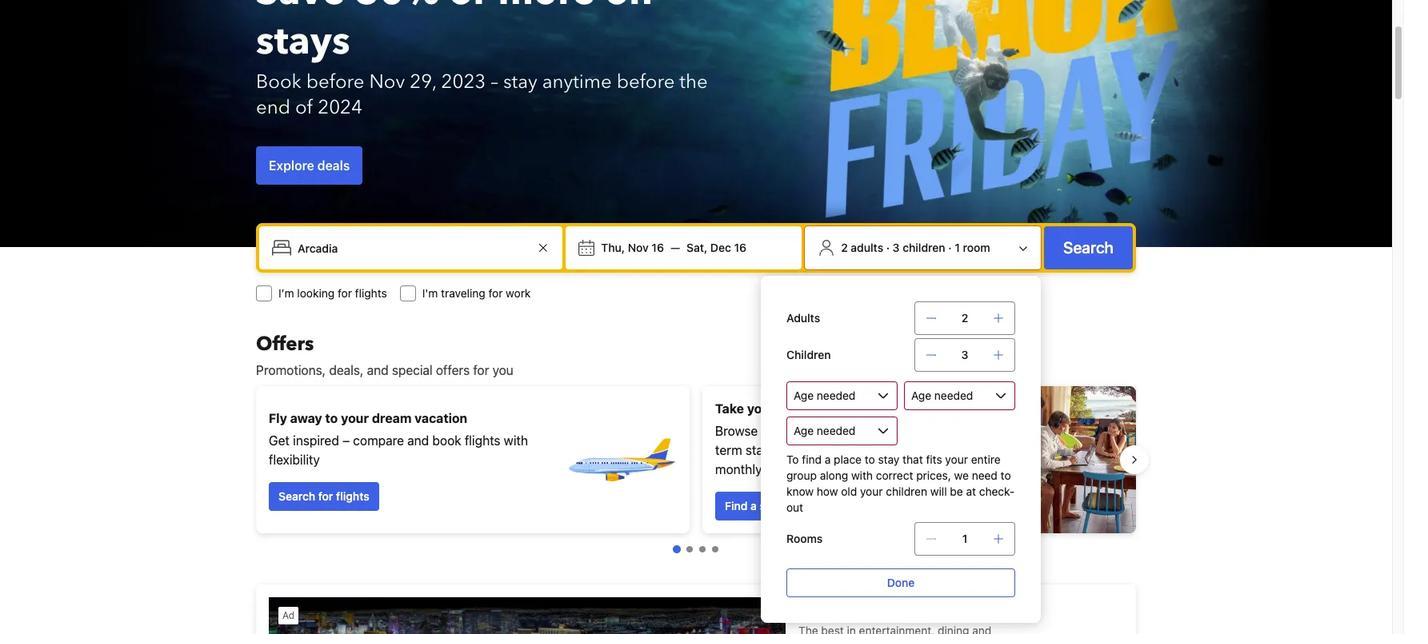 Task type: locate. For each thing, give the bounding box(es) containing it.
offers
[[256, 331, 314, 358]]

vacation up book at the bottom of the page
[[415, 411, 468, 426]]

flights
[[355, 286, 387, 300], [465, 434, 501, 448], [336, 490, 369, 503]]

region
[[243, 380, 1149, 540]]

offers main content
[[243, 331, 1149, 635]]

0 vertical spatial –
[[491, 69, 498, 95]]

children inside button
[[903, 241, 946, 254]]

3
[[893, 241, 900, 254], [962, 348, 969, 362]]

1 vertical spatial 2
[[962, 311, 968, 325]]

and left book at the bottom of the page
[[407, 434, 429, 448]]

·
[[886, 241, 890, 254], [948, 241, 952, 254]]

1 vertical spatial and
[[407, 434, 429, 448]]

explore
[[269, 158, 314, 173]]

search inside offers main content
[[278, 490, 315, 503]]

16 right the dec
[[734, 241, 747, 254]]

flights down compare
[[336, 490, 369, 503]]

stay inside to find a place to stay that fits your entire group along with correct prices, we need to know how old your children will be at check- out
[[878, 453, 900, 467]]

16 left —
[[652, 241, 664, 254]]

1 vertical spatial flights
[[465, 434, 501, 448]]

stay
[[503, 69, 537, 95], [878, 453, 900, 467], [760, 499, 782, 513]]

to right 'place' at bottom right
[[865, 453, 875, 467]]

1
[[955, 241, 960, 254], [962, 532, 968, 546]]

1 horizontal spatial nov
[[628, 241, 649, 254]]

your right take
[[747, 402, 775, 416]]

search
[[1064, 238, 1114, 257], [278, 490, 315, 503]]

2 vertical spatial to
[[1001, 469, 1011, 483]]

children left room
[[903, 241, 946, 254]]

1 horizontal spatial 1
[[962, 532, 968, 546]]

your inside fly away to your dream vacation get inspired – compare and book flights with flexibility
[[341, 411, 369, 426]]

1 vertical spatial nov
[[628, 241, 649, 254]]

1 horizontal spatial with
[[851, 469, 873, 483]]

0 vertical spatial 1
[[955, 241, 960, 254]]

0 vertical spatial stay
[[503, 69, 537, 95]]

0 vertical spatial 2
[[841, 241, 848, 254]]

know
[[787, 485, 814, 499]]

to
[[325, 411, 338, 426], [865, 453, 875, 467], [1001, 469, 1011, 483]]

0 horizontal spatial 1
[[955, 241, 960, 254]]

0 horizontal spatial and
[[367, 363, 389, 378]]

i'm
[[422, 286, 438, 300]]

flights right 'looking'
[[355, 286, 387, 300]]

0 vertical spatial to
[[325, 411, 338, 426]]

for
[[338, 286, 352, 300], [489, 286, 503, 300], [473, 363, 489, 378], [318, 490, 333, 503]]

1 vertical spatial at
[[966, 485, 976, 499]]

– inside save 30% or more on stays book before nov 29, 2023 – stay anytime before the end of 2024
[[491, 69, 498, 95]]

search inside button
[[1064, 238, 1114, 257]]

the
[[680, 69, 708, 95]]

0 horizontal spatial vacation
[[415, 411, 468, 426]]

2 left the adults
[[841, 241, 848, 254]]

1 inside button
[[955, 241, 960, 254]]

be
[[950, 485, 963, 499]]

with right book at the bottom of the page
[[504, 434, 528, 448]]

nov left 29, on the top left of the page
[[369, 69, 405, 95]]

1 vertical spatial search
[[278, 490, 315, 503]]

dream
[[372, 411, 412, 426]]

sat, dec 16 button
[[680, 234, 753, 262]]

0 horizontal spatial to
[[325, 411, 338, 426]]

nov right thu,
[[628, 241, 649, 254]]

0 vertical spatial 3
[[893, 241, 900, 254]]

1 down be
[[962, 532, 968, 546]]

1 horizontal spatial ·
[[948, 241, 952, 254]]

for down flexibility in the bottom of the page
[[318, 490, 333, 503]]

0 vertical spatial search
[[1064, 238, 1114, 257]]

place
[[834, 453, 862, 467]]

before left "the"
[[617, 69, 675, 95]]

to right away
[[325, 411, 338, 426]]

1 horizontal spatial search
[[1064, 238, 1114, 257]]

2 horizontal spatial to
[[1001, 469, 1011, 483]]

1 left room
[[955, 241, 960, 254]]

for left the work
[[489, 286, 503, 300]]

0 horizontal spatial ·
[[886, 241, 890, 254]]

– inside fly away to your dream vacation get inspired – compare and book flights with flexibility
[[343, 434, 350, 448]]

1 horizontal spatial stay
[[760, 499, 782, 513]]

0 vertical spatial with
[[504, 434, 528, 448]]

0 horizontal spatial stay
[[503, 69, 537, 95]]

1 16 from the left
[[652, 241, 664, 254]]

children
[[903, 241, 946, 254], [886, 485, 927, 499]]

a
[[825, 453, 831, 467], [751, 499, 757, 513]]

1 horizontal spatial 2
[[962, 311, 968, 325]]

progress bar inside offers main content
[[673, 546, 719, 554]]

with up old in the bottom of the page
[[851, 469, 873, 483]]

16
[[652, 241, 664, 254], [734, 241, 747, 254]]

0 vertical spatial children
[[903, 241, 946, 254]]

0 horizontal spatial at
[[818, 443, 829, 458]]

sat,
[[687, 241, 708, 254]]

1 vertical spatial a
[[751, 499, 757, 513]]

—
[[671, 241, 680, 254]]

to up check-
[[1001, 469, 1011, 483]]

find a stay link
[[715, 492, 792, 521]]

rooms
[[787, 532, 823, 546]]

1 vertical spatial with
[[851, 469, 873, 483]]

1 vertical spatial to
[[865, 453, 875, 467]]

0 horizontal spatial 3
[[893, 241, 900, 254]]

at right be
[[966, 485, 976, 499]]

for inside offers promotions, deals, and special offers for you
[[473, 363, 489, 378]]

properties
[[761, 424, 821, 439]]

group
[[787, 469, 817, 483]]

before down stays
[[306, 69, 365, 95]]

your up we
[[945, 453, 968, 467]]

and
[[367, 363, 389, 378], [407, 434, 429, 448]]

stay right 2023
[[503, 69, 537, 95]]

2023
[[441, 69, 486, 95]]

with inside fly away to your dream vacation get inspired – compare and book flights with flexibility
[[504, 434, 528, 448]]

thu,
[[601, 241, 625, 254]]

vacation
[[828, 402, 881, 416], [415, 411, 468, 426]]

1 horizontal spatial and
[[407, 434, 429, 448]]

with inside to find a place to stay that fits your entire group along with correct prices, we need to know how old your children will be at check- out
[[851, 469, 873, 483]]

at inside take your longest vacation yet browse properties offering long- term stays, many at reduced monthly rates.
[[818, 443, 829, 458]]

– right inspired
[[343, 434, 350, 448]]

flexibility
[[269, 453, 320, 467]]

take your longest vacation yet image
[[992, 387, 1136, 534]]

stay inside offers main content
[[760, 499, 782, 513]]

save
[[256, 0, 345, 18]]

monthly
[[715, 463, 762, 477]]

0 horizontal spatial with
[[504, 434, 528, 448]]

for right 'looking'
[[338, 286, 352, 300]]

1 vertical spatial stay
[[878, 453, 900, 467]]

your up compare
[[341, 411, 369, 426]]

0 horizontal spatial a
[[751, 499, 757, 513]]

will
[[930, 485, 947, 499]]

at right many
[[818, 443, 829, 458]]

2 inside 2 adults · 3 children · 1 room button
[[841, 241, 848, 254]]

flights right book at the bottom of the page
[[465, 434, 501, 448]]

–
[[491, 69, 498, 95], [343, 434, 350, 448]]

1 vertical spatial 3
[[962, 348, 969, 362]]

vacation up offering
[[828, 402, 881, 416]]

0 vertical spatial at
[[818, 443, 829, 458]]

2 16 from the left
[[734, 241, 747, 254]]

and right deals,
[[367, 363, 389, 378]]

2 down room
[[962, 311, 968, 325]]

stay left out
[[760, 499, 782, 513]]

2 vertical spatial stay
[[760, 499, 782, 513]]

1 vertical spatial –
[[343, 434, 350, 448]]

adults
[[787, 311, 820, 325]]

with
[[504, 434, 528, 448], [851, 469, 873, 483]]

for left you
[[473, 363, 489, 378]]

2 horizontal spatial stay
[[878, 453, 900, 467]]

0 vertical spatial a
[[825, 453, 831, 467]]

dec
[[710, 241, 731, 254]]

0 horizontal spatial search
[[278, 490, 315, 503]]

at inside to find a place to stay that fits your entire group along with correct prices, we need to know how old your children will be at check- out
[[966, 485, 976, 499]]

end
[[256, 94, 290, 121]]

1 horizontal spatial 16
[[734, 241, 747, 254]]

1 horizontal spatial a
[[825, 453, 831, 467]]

– right 2023
[[491, 69, 498, 95]]

vacation inside take your longest vacation yet browse properties offering long- term stays, many at reduced monthly rates.
[[828, 402, 881, 416]]

1 horizontal spatial to
[[865, 453, 875, 467]]

stay up correct
[[878, 453, 900, 467]]

0 horizontal spatial nov
[[369, 69, 405, 95]]

nov
[[369, 69, 405, 95], [628, 241, 649, 254]]

0 vertical spatial nov
[[369, 69, 405, 95]]

term
[[715, 443, 742, 458]]

longest
[[778, 402, 825, 416]]

0 horizontal spatial before
[[306, 69, 365, 95]]

0 horizontal spatial –
[[343, 434, 350, 448]]

stays
[[256, 15, 350, 68]]

we
[[954, 469, 969, 483]]

need
[[972, 469, 998, 483]]

away
[[290, 411, 322, 426]]

1 horizontal spatial vacation
[[828, 402, 881, 416]]

take
[[715, 402, 744, 416]]

0 vertical spatial and
[[367, 363, 389, 378]]

1 horizontal spatial 3
[[962, 348, 969, 362]]

· right the adults
[[886, 241, 890, 254]]

1 vertical spatial children
[[886, 485, 927, 499]]

work
[[506, 286, 531, 300]]

inspired
[[293, 434, 339, 448]]

progress bar
[[673, 546, 719, 554]]

1 horizontal spatial before
[[617, 69, 675, 95]]

reduced
[[832, 443, 880, 458]]

children down correct
[[886, 485, 927, 499]]

1 horizontal spatial at
[[966, 485, 976, 499]]

1 horizontal spatial –
[[491, 69, 498, 95]]

search for flights
[[278, 490, 369, 503]]

flights inside fly away to your dream vacation get inspired – compare and book flights with flexibility
[[465, 434, 501, 448]]

many
[[783, 443, 814, 458]]

· left room
[[948, 241, 952, 254]]

Where are you going? field
[[291, 234, 534, 262]]

0 horizontal spatial 16
[[652, 241, 664, 254]]

your
[[747, 402, 775, 416], [341, 411, 369, 426], [945, 453, 968, 467], [860, 485, 883, 499]]

0 horizontal spatial 2
[[841, 241, 848, 254]]

2
[[841, 241, 848, 254], [962, 311, 968, 325]]

take your longest vacation yet browse properties offering long- term stays, many at reduced monthly rates.
[[715, 402, 904, 477]]



Task type: vqa. For each thing, say whether or not it's contained in the screenshot.
1 to the bottom
yes



Task type: describe. For each thing, give the bounding box(es) containing it.
i'm looking for flights
[[278, 286, 387, 300]]

of
[[295, 94, 313, 121]]

to
[[787, 453, 799, 467]]

search for search
[[1064, 238, 1114, 257]]

deals,
[[329, 363, 364, 378]]

done button
[[787, 569, 1015, 598]]

find a stay
[[725, 499, 782, 513]]

out
[[787, 501, 804, 515]]

30%
[[355, 0, 439, 18]]

2 for 2 adults · 3 children · 1 room
[[841, 241, 848, 254]]

that
[[903, 453, 923, 467]]

and inside offers promotions, deals, and special offers for you
[[367, 363, 389, 378]]

prices,
[[916, 469, 951, 483]]

promotions,
[[256, 363, 326, 378]]

stays,
[[746, 443, 780, 458]]

fly away to your dream vacation image
[[565, 404, 677, 516]]

i'm
[[278, 286, 294, 300]]

2 adults · 3 children · 1 room
[[841, 241, 990, 254]]

2 before from the left
[[617, 69, 675, 95]]

1 vertical spatial 1
[[962, 532, 968, 546]]

children inside to find a place to stay that fits your entire group along with correct prices, we need to know how old your children will be at check- out
[[886, 485, 927, 499]]

entire
[[971, 453, 1001, 467]]

search for flights link
[[269, 483, 379, 511]]

thu, nov 16 button
[[595, 234, 671, 262]]

fly
[[269, 411, 287, 426]]

to find a place to stay that fits your entire group along with correct prices, we need to know how old your children will be at check- out
[[787, 453, 1015, 515]]

explore deals
[[269, 158, 350, 173]]

search for search for flights
[[278, 490, 315, 503]]

29,
[[410, 69, 437, 95]]

a inside to find a place to stay that fits your entire group along with correct prices, we need to know how old your children will be at check- out
[[825, 453, 831, 467]]

0 vertical spatial flights
[[355, 286, 387, 300]]

save 30% or more on stays book before nov 29, 2023 – stay anytime before the end of 2024
[[256, 0, 708, 121]]

yet
[[884, 402, 903, 416]]

2 adults · 3 children · 1 room button
[[812, 233, 1035, 263]]

done
[[887, 576, 915, 590]]

3 inside button
[[893, 241, 900, 254]]

find
[[802, 453, 822, 467]]

or
[[449, 0, 488, 18]]

old
[[841, 485, 857, 499]]

more
[[498, 0, 595, 18]]

2 for 2
[[962, 311, 968, 325]]

browse
[[715, 424, 758, 439]]

looking
[[297, 286, 335, 300]]

special
[[392, 363, 433, 378]]

vacation inside fly away to your dream vacation get inspired – compare and book flights with flexibility
[[415, 411, 468, 426]]

explore deals link
[[256, 146, 363, 185]]

1 before from the left
[[306, 69, 365, 95]]

offering
[[824, 424, 869, 439]]

compare
[[353, 434, 404, 448]]

nov inside save 30% or more on stays book before nov 29, 2023 – stay anytime before the end of 2024
[[369, 69, 405, 95]]

book
[[432, 434, 461, 448]]

your inside take your longest vacation yet browse properties offering long- term stays, many at reduced monthly rates.
[[747, 402, 775, 416]]

long-
[[873, 424, 904, 439]]

a inside offers main content
[[751, 499, 757, 513]]

rates.
[[766, 463, 798, 477]]

room
[[963, 241, 990, 254]]

you
[[493, 363, 514, 378]]

along
[[820, 469, 848, 483]]

offers
[[436, 363, 470, 378]]

check-
[[979, 485, 1015, 499]]

correct
[[876, 469, 913, 483]]

to inside fly away to your dream vacation get inspired – compare and book flights with flexibility
[[325, 411, 338, 426]]

1 · from the left
[[886, 241, 890, 254]]

search button
[[1044, 226, 1133, 270]]

2 vertical spatial flights
[[336, 490, 369, 503]]

and inside fly away to your dream vacation get inspired – compare and book flights with flexibility
[[407, 434, 429, 448]]

traveling
[[441, 286, 486, 300]]

2 · from the left
[[948, 241, 952, 254]]

find
[[725, 499, 748, 513]]

how
[[817, 485, 838, 499]]

2024
[[318, 94, 362, 121]]

on
[[605, 0, 653, 18]]

get
[[269, 434, 290, 448]]

your right old in the bottom of the page
[[860, 485, 883, 499]]

book
[[256, 69, 302, 95]]

deals
[[317, 158, 350, 173]]

fly away to your dream vacation get inspired – compare and book flights with flexibility
[[269, 411, 528, 467]]

fits
[[926, 453, 942, 467]]

offers promotions, deals, and special offers for you
[[256, 331, 514, 378]]

children
[[787, 348, 831, 362]]

region containing take your longest vacation yet
[[243, 380, 1149, 540]]

anytime
[[542, 69, 612, 95]]

stay inside save 30% or more on stays book before nov 29, 2023 – stay anytime before the end of 2024
[[503, 69, 537, 95]]

thu, nov 16 — sat, dec 16
[[601, 241, 747, 254]]

adults
[[851, 241, 884, 254]]

i'm traveling for work
[[422, 286, 531, 300]]



